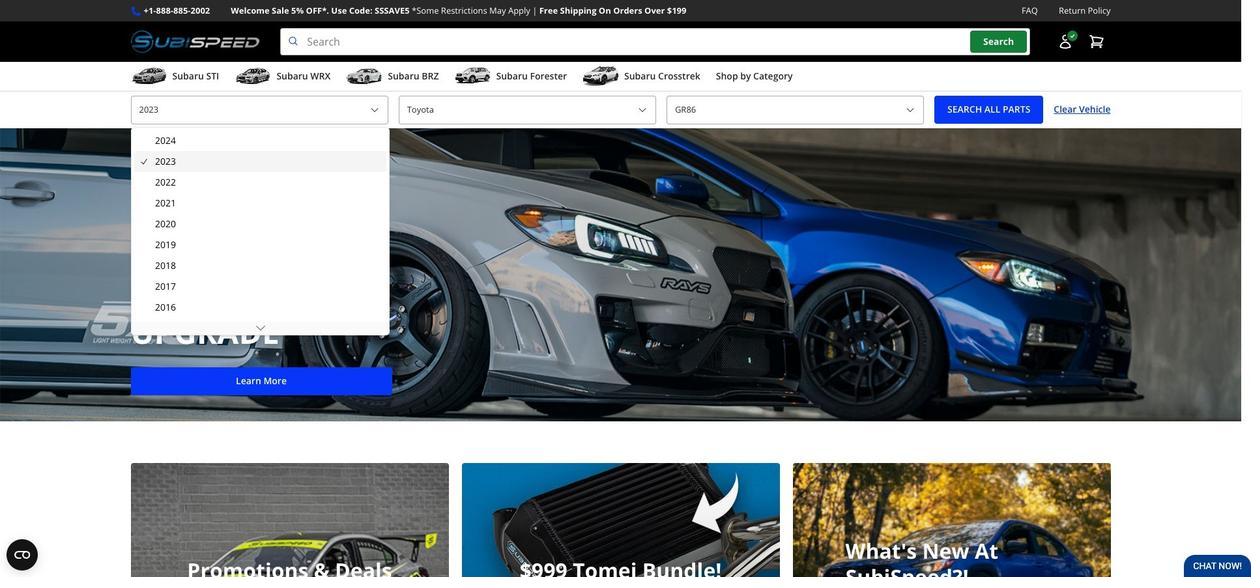 Task type: locate. For each thing, give the bounding box(es) containing it.
list box
[[131, 127, 390, 578]]

search input field
[[280, 28, 1030, 55]]

option
[[134, 151, 387, 172], [134, 318, 387, 339]]

group
[[134, 130, 387, 578]]

0 vertical spatial option
[[134, 151, 387, 172]]

2 option from the top
[[134, 318, 387, 339]]

1 vertical spatial option
[[134, 318, 387, 339]]



Task type: vqa. For each thing, say whether or not it's contained in the screenshot.
1st "Brake" from the bottom of the page
no



Task type: describe. For each thing, give the bounding box(es) containing it.
1 option from the top
[[134, 151, 387, 172]]

open widget image
[[7, 540, 38, 571]]



